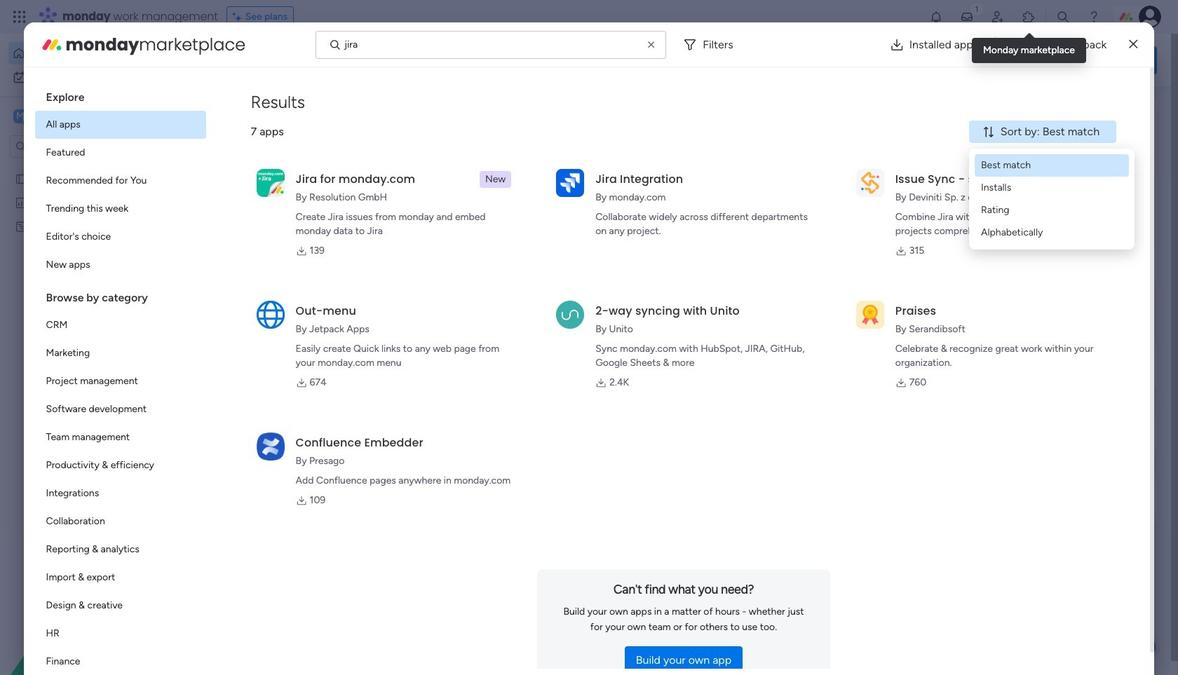 Task type: locate. For each thing, give the bounding box(es) containing it.
1 horizontal spatial lottie animation image
[[550, 34, 944, 87]]

0 horizontal spatial lottie animation image
[[0, 534, 179, 675]]

lottie animation element
[[550, 34, 944, 87], [0, 534, 179, 675]]

monday marketplace image
[[40, 33, 63, 56]]

app logo image
[[256, 169, 284, 197], [556, 169, 584, 197], [856, 169, 884, 197], [256, 301, 284, 329], [556, 301, 584, 329], [856, 301, 884, 329], [256, 432, 284, 461]]

0 vertical spatial lottie animation element
[[550, 34, 944, 87]]

search everything image
[[1056, 10, 1070, 24]]

option
[[8, 42, 170, 65], [8, 66, 170, 88], [35, 111, 206, 139], [35, 139, 206, 167], [0, 166, 179, 169], [35, 167, 206, 195], [35, 195, 206, 223], [35, 223, 206, 251], [35, 251, 206, 279], [35, 311, 206, 339], [35, 339, 206, 367], [35, 367, 206, 395], [35, 395, 206, 424], [35, 424, 206, 452], [35, 452, 206, 480], [35, 480, 206, 508], [35, 508, 206, 536], [35, 536, 206, 564], [35, 564, 206, 592], [35, 592, 206, 620], [35, 620, 206, 648], [35, 648, 206, 675]]

lottie animation image
[[550, 34, 944, 87], [0, 534, 179, 675]]

invite members image
[[991, 10, 1005, 24]]

1 vertical spatial lottie animation image
[[0, 534, 179, 675]]

workspace image
[[587, 568, 620, 602]]

select product image
[[13, 10, 27, 24]]

2 heading from the top
[[35, 279, 206, 311]]

component image
[[630, 589, 642, 602]]

0 vertical spatial heading
[[35, 79, 206, 111]]

help center element
[[947, 402, 1157, 458]]

1 vertical spatial lottie animation element
[[0, 534, 179, 675]]

1 horizontal spatial lottie animation element
[[550, 34, 944, 87]]

0 horizontal spatial lottie animation element
[[0, 534, 179, 675]]

0 vertical spatial lottie animation image
[[550, 34, 944, 87]]

v2 bolt switch image
[[1067, 52, 1076, 68]]

Search in workspace field
[[29, 138, 117, 155]]

list box
[[35, 79, 206, 675], [0, 164, 179, 427]]

workspace selection element
[[13, 108, 117, 126]]

1 image
[[971, 1, 983, 16]]

public board image
[[15, 172, 28, 185]]

1 vertical spatial heading
[[35, 279, 206, 311]]

workspace image
[[13, 109, 27, 124]]

lottie animation image for leftmost lottie animation element
[[0, 534, 179, 675]]

heading
[[35, 79, 206, 111], [35, 279, 206, 311]]



Task type: vqa. For each thing, say whether or not it's contained in the screenshot.
Help icon
yes



Task type: describe. For each thing, give the bounding box(es) containing it.
help image
[[1087, 10, 1101, 24]]

templates image image
[[959, 106, 1144, 203]]

update feed image
[[960, 10, 974, 24]]

lottie animation image for top lottie animation element
[[550, 34, 944, 87]]

jacob simon image
[[1139, 6, 1161, 28]]

v2 user feedback image
[[958, 52, 969, 68]]

notifications image
[[929, 10, 943, 24]]

monday marketplace image
[[1022, 10, 1036, 24]]

menu menu
[[975, 154, 1129, 244]]

see plans image
[[233, 9, 245, 25]]

1 element
[[358, 334, 375, 351]]

contact sales element
[[947, 469, 1157, 526]]

quick search results list box
[[217, 131, 913, 317]]

getting started element
[[947, 335, 1157, 391]]

dapulse x slim image
[[1129, 36, 1138, 53]]

1 heading from the top
[[35, 79, 206, 111]]

public dashboard image
[[15, 196, 28, 209]]



